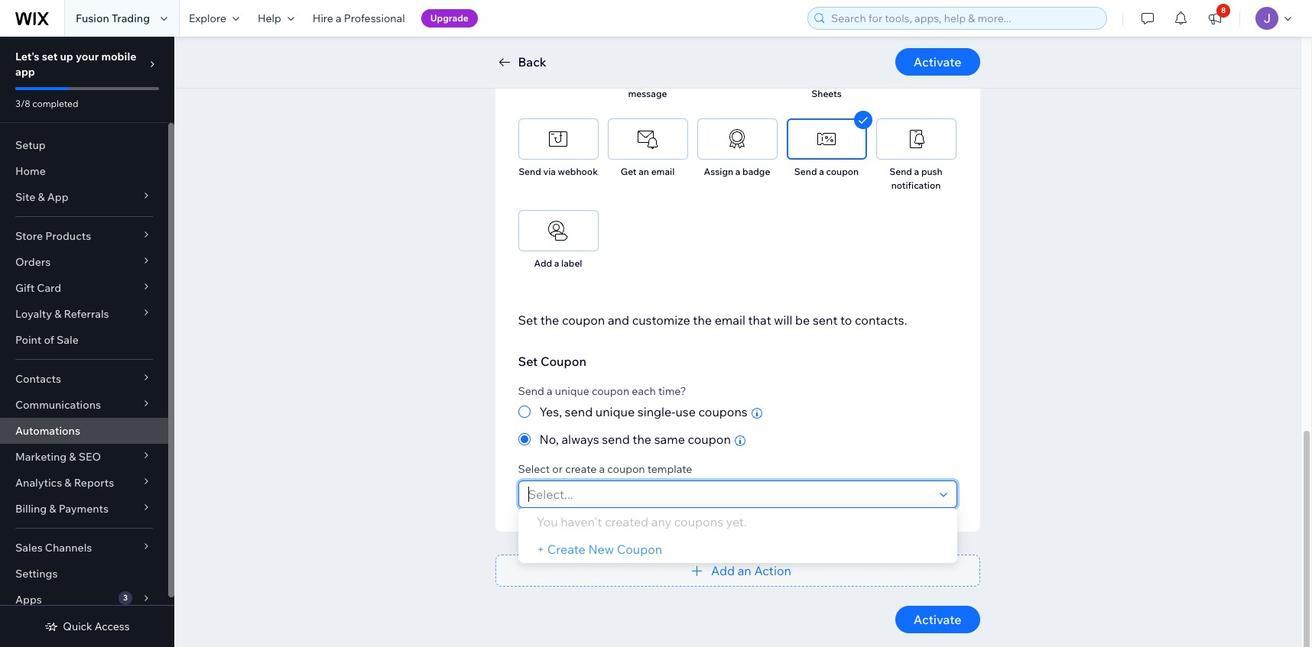 Task type: vqa. For each thing, say whether or not it's contained in the screenshot.
Blue in the Website Content By Blue Pen LTD
no



Task type: describe. For each thing, give the bounding box(es) containing it.
a for label
[[554, 258, 559, 269]]

& for site
[[38, 190, 45, 204]]

category image up update
[[815, 36, 838, 59]]

1 horizontal spatial create
[[709, 74, 738, 86]]

2 horizontal spatial the
[[693, 313, 712, 328]]

add for add a label
[[534, 258, 552, 269]]

set for set coupon
[[518, 354, 538, 369]]

unique for coupon
[[555, 385, 589, 398]]

coupon down "coupons"
[[688, 432, 731, 447]]

send a push notification
[[890, 166, 943, 191]]

coupon left each
[[592, 385, 630, 398]]

analytics
[[15, 476, 62, 490]]

upgrade
[[430, 12, 469, 24]]

3
[[123, 593, 128, 603]]

send a chat message
[[622, 74, 673, 99]]

site & app button
[[0, 184, 168, 210]]

push
[[921, 166, 943, 177]]

update
[[794, 74, 826, 86]]

coupon left send a push notification
[[826, 166, 859, 177]]

create inside button
[[547, 542, 586, 557]]

quick access button
[[45, 620, 130, 634]]

select or create a coupon template
[[518, 463, 692, 476]]

set for set the coupon and customize the email that will be sent to contacts.
[[518, 313, 538, 328]]

0 horizontal spatial send
[[565, 405, 593, 420]]

fusion
[[76, 11, 109, 25]]

notification
[[891, 180, 941, 191]]

category image up push
[[905, 128, 928, 151]]

a for badge
[[735, 166, 741, 177]]

category image right back
[[547, 36, 570, 59]]

template
[[648, 463, 692, 476]]

sales
[[15, 541, 43, 555]]

an for add
[[738, 564, 752, 579]]

billing & payments button
[[0, 496, 168, 522]]

create
[[565, 463, 597, 476]]

access
[[95, 620, 130, 634]]

coupon down no, always send the same coupon
[[607, 463, 645, 476]]

back button
[[495, 53, 547, 71]]

update google sheets
[[794, 74, 860, 99]]

sales channels button
[[0, 535, 168, 561]]

sales channels
[[15, 541, 92, 555]]

the inside option group
[[633, 432, 652, 447]]

send a coupon
[[794, 166, 859, 177]]

get an email
[[621, 166, 675, 177]]

marketing & seo button
[[0, 444, 168, 470]]

1 activate button from the top
[[895, 48, 980, 76]]

contacts button
[[0, 366, 168, 392]]

same
[[654, 432, 685, 447]]

quick
[[63, 620, 92, 634]]

of
[[44, 333, 54, 347]]

will
[[774, 313, 793, 328]]

sent
[[813, 313, 838, 328]]

yes, send unique single-use coupons
[[540, 405, 748, 420]]

hire a professional
[[313, 11, 405, 25]]

a for unique
[[547, 385, 553, 398]]

completed
[[32, 98, 78, 109]]

contacts.
[[855, 313, 907, 328]]

a for task
[[740, 74, 745, 86]]

gift card button
[[0, 275, 168, 301]]

a right create
[[599, 463, 605, 476]]

card
[[37, 281, 61, 295]]

use
[[676, 405, 696, 420]]

connect to zapier
[[877, 74, 955, 86]]

billing
[[15, 502, 47, 516]]

point of sale
[[15, 333, 79, 347]]

payments
[[59, 502, 109, 516]]

marketing & seo
[[15, 450, 101, 464]]

0 vertical spatial to
[[916, 74, 925, 86]]

fusion trading
[[76, 11, 150, 25]]

+ create new coupon button
[[518, 536, 957, 564]]

1 vertical spatial to
[[841, 313, 852, 328]]

a for coupon
[[819, 166, 824, 177]]

activate for 1st activate button from the bottom
[[914, 613, 962, 628]]

webhook
[[558, 166, 598, 177]]

sidebar element
[[0, 37, 174, 648]]

send for send a chat message
[[622, 74, 645, 86]]

always
[[562, 432, 599, 447]]

category image up connect to zapier
[[905, 36, 928, 59]]

your
[[76, 50, 99, 63]]

professional
[[344, 11, 405, 25]]

let's
[[15, 50, 39, 63]]

select
[[518, 463, 550, 476]]

let's set up your mobile app
[[15, 50, 136, 79]]

automations link
[[0, 418, 168, 444]]

sheets
[[812, 88, 842, 99]]

activate for 1st activate button from the top of the page
[[914, 54, 962, 70]]

0 horizontal spatial the
[[540, 313, 559, 328]]

category image up get an email in the top of the page
[[636, 128, 659, 151]]

contacts
[[15, 372, 61, 386]]

email for send an email
[[565, 74, 589, 86]]

coupon left and
[[562, 313, 605, 328]]

trading
[[112, 11, 150, 25]]

0 vertical spatial coupon
[[541, 354, 586, 369]]

via
[[543, 166, 556, 177]]

send for send an email
[[528, 74, 551, 86]]

& for analytics
[[64, 476, 72, 490]]



Task type: locate. For each thing, give the bounding box(es) containing it.
set
[[42, 50, 58, 63]]

create left task
[[709, 74, 738, 86]]

assign
[[704, 166, 733, 177]]

add left action
[[711, 564, 735, 579]]

0 horizontal spatial unique
[[555, 385, 589, 398]]

send down back
[[528, 74, 551, 86]]

0 horizontal spatial add
[[534, 258, 552, 269]]

set the coupon and customize the email that will be sent to contacts.
[[518, 313, 907, 328]]

or
[[552, 463, 563, 476]]

unique for single-
[[596, 405, 635, 420]]

an
[[553, 74, 563, 86], [639, 166, 649, 177], [738, 564, 752, 579]]

&
[[38, 190, 45, 204], [54, 307, 61, 321], [69, 450, 76, 464], [64, 476, 72, 490], [49, 502, 56, 516]]

0 horizontal spatial email
[[565, 74, 589, 86]]

0 horizontal spatial to
[[841, 313, 852, 328]]

customize
[[632, 313, 690, 328]]

0 horizontal spatial an
[[553, 74, 563, 86]]

option group
[[518, 403, 957, 449]]

add a label
[[534, 258, 582, 269]]

billing & payments
[[15, 502, 109, 516]]

a for push
[[914, 166, 919, 177]]

0 vertical spatial email
[[565, 74, 589, 86]]

quick access
[[63, 620, 130, 634]]

coupon up "send a unique coupon each time?"
[[541, 354, 586, 369]]

1 vertical spatial activate button
[[895, 606, 980, 634]]

send inside send a push notification
[[890, 166, 912, 177]]

Select... field
[[523, 482, 935, 508]]

app
[[47, 190, 69, 204]]

a left task
[[740, 74, 745, 86]]

& right loyalty
[[54, 307, 61, 321]]

category image up assign a badge
[[726, 128, 749, 151]]

category image up chat
[[636, 36, 659, 59]]

& left seo
[[69, 450, 76, 464]]

be
[[795, 313, 810, 328]]

help
[[258, 11, 281, 25]]

category image
[[636, 36, 659, 59], [726, 36, 749, 59], [547, 128, 570, 151], [905, 128, 928, 151], [547, 219, 570, 242]]

zapier
[[927, 74, 955, 86]]

gift
[[15, 281, 35, 295]]

3/8 completed
[[15, 98, 78, 109]]

send for send a unique coupon each time?
[[518, 385, 544, 398]]

category image up the send a coupon
[[815, 128, 838, 151]]

0 vertical spatial add
[[534, 258, 552, 269]]

2 vertical spatial email
[[715, 313, 746, 328]]

& inside popup button
[[49, 502, 56, 516]]

coupon right the "new"
[[617, 542, 662, 557]]

communications
[[15, 398, 101, 412]]

yes,
[[540, 405, 562, 420]]

loyalty & referrals
[[15, 307, 109, 321]]

2 activate button from the top
[[895, 606, 980, 634]]

time?
[[658, 385, 686, 398]]

0 vertical spatial unique
[[555, 385, 589, 398]]

0 vertical spatial activate
[[914, 54, 962, 70]]

0 vertical spatial send
[[565, 405, 593, 420]]

the right the customize
[[693, 313, 712, 328]]

channels
[[45, 541, 92, 555]]

loyalty
[[15, 307, 52, 321]]

apps
[[15, 593, 42, 607]]

0 vertical spatial set
[[518, 313, 538, 328]]

category image up create a task
[[726, 36, 749, 59]]

8 button
[[1198, 0, 1232, 37]]

sale
[[57, 333, 79, 347]]

& right site
[[38, 190, 45, 204]]

loyalty & referrals button
[[0, 301, 168, 327]]

upgrade button
[[421, 9, 478, 28]]

& for loyalty
[[54, 307, 61, 321]]

1 set from the top
[[518, 313, 538, 328]]

category image up add a label
[[547, 219, 570, 242]]

help button
[[249, 0, 303, 37]]

& for billing
[[49, 502, 56, 516]]

1 horizontal spatial coupon
[[617, 542, 662, 557]]

+ create new coupon
[[537, 542, 662, 557]]

1 activate from the top
[[914, 54, 962, 70]]

a up yes, at the left bottom
[[547, 385, 553, 398]]

a inside send a push notification
[[914, 166, 919, 177]]

orders button
[[0, 249, 168, 275]]

point of sale link
[[0, 327, 168, 353]]

send for send via webhook
[[519, 166, 541, 177]]

connect
[[877, 74, 914, 86]]

unique up yes, at the left bottom
[[555, 385, 589, 398]]

email
[[565, 74, 589, 86], [651, 166, 675, 177], [715, 313, 746, 328]]

1 vertical spatial coupon
[[617, 542, 662, 557]]

coupon inside button
[[617, 542, 662, 557]]

send up 'select or create a coupon template'
[[602, 432, 630, 447]]

a
[[336, 11, 342, 25], [647, 74, 652, 86], [740, 74, 745, 86], [735, 166, 741, 177], [819, 166, 824, 177], [914, 166, 919, 177], [554, 258, 559, 269], [547, 385, 553, 398], [599, 463, 605, 476]]

the down yes, send unique single-use coupons
[[633, 432, 652, 447]]

0 horizontal spatial create
[[547, 542, 586, 557]]

1 horizontal spatial add
[[711, 564, 735, 579]]

category image
[[547, 36, 570, 59], [815, 36, 838, 59], [905, 36, 928, 59], [636, 128, 659, 151], [726, 128, 749, 151], [815, 128, 838, 151]]

1 horizontal spatial to
[[916, 74, 925, 86]]

site & app
[[15, 190, 69, 204]]

add an action button
[[495, 555, 980, 587]]

get
[[621, 166, 637, 177]]

0 horizontal spatial coupon
[[541, 354, 586, 369]]

email for get an email
[[651, 166, 675, 177]]

email left that
[[715, 313, 746, 328]]

Search for tools, apps, help & more... field
[[827, 8, 1102, 29]]

a right hire
[[336, 11, 342, 25]]

action
[[754, 564, 791, 579]]

each
[[632, 385, 656, 398]]

option group containing yes, send unique single-use coupons
[[518, 403, 957, 449]]

1 horizontal spatial the
[[633, 432, 652, 447]]

add inside button
[[711, 564, 735, 579]]

option
[[518, 509, 957, 536]]

add left label
[[534, 258, 552, 269]]

a inside send a chat message
[[647, 74, 652, 86]]

single-
[[638, 405, 676, 420]]

+
[[537, 542, 545, 557]]

up
[[60, 50, 73, 63]]

automations
[[15, 424, 80, 438]]

to right sent
[[841, 313, 852, 328]]

email right get
[[651, 166, 675, 177]]

send for send a coupon
[[794, 166, 817, 177]]

1 vertical spatial send
[[602, 432, 630, 447]]

1 vertical spatial activate
[[914, 613, 962, 628]]

category image up send via webhook at the top
[[547, 128, 570, 151]]

settings link
[[0, 561, 168, 587]]

reports
[[74, 476, 114, 490]]

point
[[15, 333, 42, 347]]

1 horizontal spatial unique
[[596, 405, 635, 420]]

1 vertical spatial unique
[[596, 405, 635, 420]]

new
[[588, 542, 614, 557]]

settings
[[15, 567, 58, 581]]

the
[[540, 313, 559, 328], [693, 313, 712, 328], [633, 432, 652, 447]]

& left the reports
[[64, 476, 72, 490]]

3/8
[[15, 98, 30, 109]]

send via webhook
[[519, 166, 598, 177]]

activate
[[914, 54, 962, 70], [914, 613, 962, 628]]

& for marketing
[[69, 450, 76, 464]]

email left send a chat message
[[565, 74, 589, 86]]

unique down "send a unique coupon each time?"
[[596, 405, 635, 420]]

create right +
[[547, 542, 586, 557]]

2 activate from the top
[[914, 613, 962, 628]]

2 horizontal spatial email
[[715, 313, 746, 328]]

0 vertical spatial an
[[553, 74, 563, 86]]

a right badge
[[819, 166, 824, 177]]

setup link
[[0, 132, 168, 158]]

a for professional
[[336, 11, 342, 25]]

home
[[15, 164, 46, 178]]

a up notification
[[914, 166, 919, 177]]

that
[[748, 313, 771, 328]]

send inside send a chat message
[[622, 74, 645, 86]]

send up always
[[565, 405, 593, 420]]

orders
[[15, 255, 51, 269]]

a left badge
[[735, 166, 741, 177]]

hire
[[313, 11, 333, 25]]

explore
[[189, 11, 226, 25]]

send up yes, at the left bottom
[[518, 385, 544, 398]]

referrals
[[64, 307, 109, 321]]

analytics & reports button
[[0, 470, 168, 496]]

home link
[[0, 158, 168, 184]]

marketing
[[15, 450, 67, 464]]

the up the set coupon
[[540, 313, 559, 328]]

1 vertical spatial email
[[651, 166, 675, 177]]

1 vertical spatial create
[[547, 542, 586, 557]]

to left zapier
[[916, 74, 925, 86]]

coupon
[[826, 166, 859, 177], [562, 313, 605, 328], [592, 385, 630, 398], [688, 432, 731, 447], [607, 463, 645, 476]]

1 vertical spatial an
[[639, 166, 649, 177]]

2 vertical spatial an
[[738, 564, 752, 579]]

0 vertical spatial create
[[709, 74, 738, 86]]

0 vertical spatial activate button
[[895, 48, 980, 76]]

1 horizontal spatial send
[[602, 432, 630, 447]]

send left via
[[519, 166, 541, 177]]

assign a badge
[[704, 166, 770, 177]]

products
[[45, 229, 91, 243]]

send for send a push notification
[[890, 166, 912, 177]]

gift card
[[15, 281, 61, 295]]

chat
[[654, 74, 673, 86]]

& right billing
[[49, 502, 56, 516]]

an inside button
[[738, 564, 752, 579]]

send right badge
[[794, 166, 817, 177]]

a up message
[[647, 74, 652, 86]]

1 horizontal spatial email
[[651, 166, 675, 177]]

store products button
[[0, 223, 168, 249]]

site
[[15, 190, 35, 204]]

send up notification
[[890, 166, 912, 177]]

send an email
[[528, 74, 589, 86]]

send up message
[[622, 74, 645, 86]]

1 horizontal spatial an
[[639, 166, 649, 177]]

an for get
[[639, 166, 649, 177]]

1 vertical spatial add
[[711, 564, 735, 579]]

1 vertical spatial set
[[518, 354, 538, 369]]

add for add an action
[[711, 564, 735, 579]]

activate button
[[895, 48, 980, 76], [895, 606, 980, 634]]

an for send
[[553, 74, 563, 86]]

a left label
[[554, 258, 559, 269]]

8
[[1221, 5, 1226, 15]]

2 set from the top
[[518, 354, 538, 369]]

and
[[608, 313, 629, 328]]

2 horizontal spatial an
[[738, 564, 752, 579]]

create a task
[[709, 74, 765, 86]]

a for chat
[[647, 74, 652, 86]]

store
[[15, 229, 43, 243]]

mobile
[[101, 50, 136, 63]]

send a unique coupon each time?
[[518, 385, 686, 398]]

no, always send the same coupon
[[540, 432, 731, 447]]

set coupon
[[518, 354, 586, 369]]



